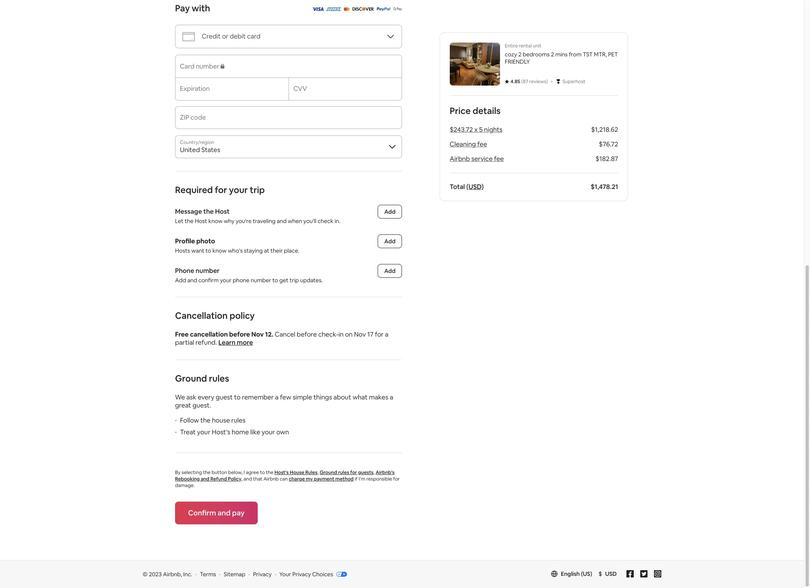 Task type: describe. For each thing, give the bounding box(es) containing it.
united states button
[[175, 135, 402, 158]]

every
[[198, 393, 215, 402]]

1 vertical spatial number
[[251, 277, 271, 284]]

when
[[288, 217, 302, 225]]

entire rental unit cozy 2 bedrooms 2 mins from tst mtr, pet friendly
[[506, 43, 619, 65]]

you'll
[[304, 217, 317, 225]]

total
[[450, 183, 466, 191]]

cleaning fee
[[450, 140, 488, 148]]

entire
[[506, 43, 519, 49]]

mtr,
[[595, 51, 608, 58]]

who's
[[228, 247, 243, 254]]

host's
[[212, 428, 231, 437]]

message
[[175, 207, 202, 216]]

in.
[[335, 217, 341, 225]]

$182.87
[[596, 155, 619, 163]]

sitemap link
[[224, 571, 246, 578]]

airbnb's rebooking and refund policy button
[[175, 469, 395, 482]]

united states element
[[175, 135, 402, 158]]

english (us)
[[562, 570, 593, 578]]

details
[[473, 105, 501, 116]]

privacy link
[[253, 571, 272, 578]]

refund.
[[196, 338, 217, 347]]

airbnb's rebooking and refund policy
[[175, 469, 395, 482]]

your right like
[[262, 428, 275, 437]]

$76.72
[[600, 140, 619, 148]]

and left 'that'
[[244, 476, 252, 482]]

to right agree
[[260, 469, 265, 476]]

friendly
[[506, 58, 531, 65]]

(usd)
[[467, 183, 485, 191]]

for inside cancel before check-in on nov 17 for a partial refund.
[[375, 330, 384, 339]]

1 mastercard image from the top
[[344, 4, 350, 13]]

cancellation
[[190, 330, 228, 339]]

nights
[[485, 125, 503, 134]]

on
[[345, 330, 353, 339]]

4.85
[[511, 78, 521, 85]]

about
[[334, 393, 352, 402]]

policy
[[230, 310, 255, 321]]

or
[[222, 32, 229, 41]]

add button for message the host
[[378, 205, 402, 219]]

ground rules
[[175, 373, 229, 384]]

airbnb service fee button
[[450, 155, 505, 163]]

cozy
[[506, 51, 518, 58]]

ground rules for guests link
[[320, 469, 374, 476]]

terms link
[[200, 571, 216, 578]]

1 privacy from the left
[[253, 571, 272, 578]]

profile photo hosts want to know who's staying at their place.
[[175, 237, 300, 254]]

policy
[[228, 476, 242, 482]]

total (usd)
[[450, 183, 485, 191]]

visa card image
[[312, 4, 324, 13]]

nov inside cancel before check-in on nov 17 for a partial refund.
[[354, 330, 366, 339]]

0 horizontal spatial airbnb
[[264, 476, 279, 482]]

english
[[562, 570, 580, 578]]

to inside the phone number add and confirm your phone number to get trip updates.
[[273, 277, 278, 284]]

$1,218.62
[[592, 125, 619, 134]]

remember
[[242, 393, 274, 402]]

navigate to instagram image
[[655, 570, 662, 578]]

partial
[[175, 338, 194, 347]]

2 paypal image from the top
[[377, 7, 391, 11]]

1 vertical spatial host
[[195, 217, 207, 225]]

© 2023 airbnb, inc.
[[143, 571, 192, 578]]

own
[[277, 428, 289, 437]]

know inside 'profile photo hosts want to know who's staying at their place.'
[[213, 247, 227, 254]]

0 horizontal spatial number
[[196, 267, 220, 275]]

button
[[212, 469, 227, 476]]

navigate to twitter image
[[641, 570, 648, 578]]

1 before from the left
[[229, 330, 250, 339]]

your privacy choices
[[280, 571, 334, 578]]

add for phone number
[[385, 267, 396, 275]]

confirm and pay
[[188, 508, 245, 518]]

to inside we ask every guest to remember a few simple things about what makes a great guest.
[[234, 393, 241, 402]]

get
[[280, 277, 289, 284]]

place.
[[284, 247, 300, 254]]

(
[[522, 78, 524, 85]]

cancellation policy
[[175, 310, 255, 321]]

4.85 ( 87 reviews )
[[511, 78, 549, 85]]

0 vertical spatial airbnb
[[450, 155, 471, 163]]

reviews
[[530, 78, 547, 85]]

1 horizontal spatial ,
[[318, 469, 319, 476]]

agree
[[246, 469, 259, 476]]

0 horizontal spatial trip
[[250, 184, 265, 196]]

usd
[[606, 570, 617, 578]]

home
[[232, 428, 249, 437]]

why
[[224, 217, 235, 225]]

charge my payment method button
[[289, 476, 354, 482]]

phone number add and confirm your phone number to get trip updates.
[[175, 267, 323, 284]]

2 privacy from the left
[[293, 571, 311, 578]]

1 vertical spatial ground
[[320, 469, 337, 476]]

guest
[[216, 393, 233, 402]]

staying
[[244, 247, 263, 254]]

you're
[[236, 217, 252, 225]]

add button for phone number
[[378, 264, 402, 278]]

your right treat
[[197, 428, 211, 437]]

rules
[[306, 469, 318, 476]]

for inside if i'm responsible for damage.
[[394, 476, 400, 482]]

google pay image
[[393, 7, 402, 11]]

confirm
[[199, 277, 219, 284]]

american express card image
[[326, 4, 341, 13]]

method
[[336, 476, 354, 482]]

my
[[306, 476, 313, 482]]

we
[[175, 393, 185, 402]]

damage.
[[175, 482, 195, 489]]

sitemap
[[224, 571, 246, 578]]

rules inside follow the house rules treat your host's home like your own
[[232, 416, 246, 425]]

few
[[280, 393, 292, 402]]

2 mastercard image from the top
[[344, 7, 350, 11]]

1 discover card image from the top
[[352, 4, 374, 13]]

responsible
[[367, 476, 393, 482]]

host's
[[275, 469, 289, 476]]

i'm
[[359, 476, 366, 482]]

2 discover card image from the top
[[352, 7, 374, 11]]

house
[[212, 416, 230, 425]]

1 2 from the left
[[519, 51, 522, 58]]

2 2 from the left
[[552, 51, 555, 58]]

things
[[314, 393, 332, 402]]

like
[[251, 428, 260, 437]]



Task type: vqa. For each thing, say whether or not it's contained in the screenshot.
reserve
no



Task type: locate. For each thing, give the bounding box(es) containing it.
number up confirm
[[196, 267, 220, 275]]

visa card image
[[312, 7, 324, 11]]

and inside the phone number add and confirm your phone number to get trip updates.
[[188, 277, 197, 284]]

0 vertical spatial host
[[215, 207, 230, 216]]

the down guest.
[[201, 416, 211, 425]]

for right '17'
[[375, 330, 384, 339]]

the left host's
[[266, 469, 274, 476]]

confirm and pay button
[[175, 502, 258, 525]]

0 vertical spatial trip
[[250, 184, 265, 196]]

more
[[237, 338, 253, 347]]

rules
[[209, 373, 229, 384], [232, 416, 246, 425], [338, 469, 350, 476]]

$243.72 x 5 nights button
[[450, 125, 503, 134]]

mins
[[556, 51, 568, 58]]

fee up service
[[478, 140, 488, 148]]

credit or debit card
[[202, 32, 261, 41]]

free cancellation before nov 12.
[[175, 330, 274, 339]]

photo
[[197, 237, 215, 245]]

the left the button
[[203, 469, 211, 476]]

add inside the phone number add and confirm your phone number to get trip updates.
[[175, 277, 186, 284]]

©
[[143, 571, 148, 578]]

airbnb,
[[163, 571, 182, 578]]

0 horizontal spatial privacy
[[253, 571, 272, 578]]

host's house rules button
[[275, 469, 318, 476]]

airbnb down cleaning
[[450, 155, 471, 163]]

paypal image
[[377, 4, 391, 13], [377, 7, 391, 11]]

pay
[[232, 508, 245, 518]]

and inside message the host let the host know why you're traveling and when you'll check in.
[[277, 217, 287, 225]]

2023
[[149, 571, 162, 578]]

1 vertical spatial know
[[213, 247, 227, 254]]

privacy right your
[[293, 571, 311, 578]]

2 horizontal spatial ,
[[374, 469, 375, 476]]

)
[[547, 78, 549, 85]]

2 right cozy
[[519, 51, 522, 58]]

1 horizontal spatial airbnb
[[450, 155, 471, 163]]

free
[[175, 330, 189, 339]]

0 vertical spatial fee
[[478, 140, 488, 148]]

0 vertical spatial number
[[196, 267, 220, 275]]

by selecting the button below, i agree to the host's house rules , ground rules for guests ,
[[175, 469, 376, 476]]

english (us) button
[[552, 570, 593, 578]]

1 horizontal spatial trip
[[290, 277, 299, 284]]

know left who's
[[213, 247, 227, 254]]

add for message the host
[[385, 208, 396, 215]]

cancellation
[[175, 310, 228, 321]]

pay
[[175, 2, 190, 14]]

0 horizontal spatial fee
[[478, 140, 488, 148]]

and left pay
[[218, 508, 231, 518]]

0 vertical spatial ground
[[175, 373, 207, 384]]

guests
[[358, 469, 374, 476]]

the inside follow the house rules treat your host's home like your own
[[201, 416, 211, 425]]

None text field
[[180, 117, 398, 125]]

2 add button from the top
[[378, 234, 402, 248]]

rules up guest
[[209, 373, 229, 384]]

the right message
[[204, 207, 214, 216]]

by
[[175, 469, 181, 476]]

and left when
[[277, 217, 287, 225]]

discover card image right american express card icon
[[352, 4, 374, 13]]

nov left "12."
[[252, 330, 264, 339]]

fee right service
[[495, 155, 505, 163]]

$
[[599, 570, 603, 578]]

ground right rules
[[320, 469, 337, 476]]

1 horizontal spatial a
[[385, 330, 389, 339]]

at
[[264, 247, 270, 254]]

trip right get
[[290, 277, 299, 284]]

your left phone
[[220, 277, 232, 284]]

2 before from the left
[[297, 330, 317, 339]]

learn more
[[219, 338, 253, 347]]

to inside 'profile photo hosts want to know who's staying at their place.'
[[206, 247, 211, 254]]

2 left mins
[[552, 51, 555, 58]]

we ask every guest to remember a few simple things about what makes a great guest.
[[175, 393, 394, 410]]

1 vertical spatial trip
[[290, 277, 299, 284]]

to right guest
[[234, 393, 241, 402]]

, right my
[[318, 469, 319, 476]]

0 horizontal spatial ,
[[242, 476, 243, 482]]

service
[[472, 155, 493, 163]]

0 horizontal spatial 2
[[519, 51, 522, 58]]

1 horizontal spatial ground
[[320, 469, 337, 476]]

for left i'm
[[351, 469, 357, 476]]

a right '17'
[[385, 330, 389, 339]]

for right required
[[215, 184, 227, 196]]

and down phone
[[188, 277, 197, 284]]

credit
[[202, 32, 221, 41]]

credit card image
[[182, 30, 196, 43]]

87
[[524, 78, 529, 85]]

1 horizontal spatial rules
[[232, 416, 246, 425]]

makes
[[369, 393, 389, 402]]

2 vertical spatial add button
[[378, 264, 402, 278]]

united states
[[180, 146, 220, 154]]

learn
[[219, 338, 236, 347]]

mastercard image right american express card icon
[[344, 4, 350, 13]]

0 vertical spatial know
[[209, 217, 223, 225]]

what
[[353, 393, 368, 402]]

, and that airbnb can charge my payment method
[[242, 476, 354, 482]]

pet
[[609, 51, 619, 58]]

add button for profile photo
[[378, 234, 402, 248]]

rebooking
[[175, 476, 200, 482]]

google pay image
[[393, 4, 402, 13]]

, left airbnb's in the left bottom of the page
[[374, 469, 375, 476]]

mastercard image
[[344, 4, 350, 13], [344, 7, 350, 11]]

learn more button
[[219, 338, 253, 347]]

your inside the phone number add and confirm your phone number to get trip updates.
[[220, 277, 232, 284]]

phone
[[233, 277, 250, 284]]

price
[[450, 105, 471, 116]]

rules up home
[[232, 416, 246, 425]]

2 horizontal spatial rules
[[338, 469, 350, 476]]

1 add button from the top
[[378, 205, 402, 219]]

1 horizontal spatial fee
[[495, 155, 505, 163]]

your
[[280, 571, 291, 578]]

host up why
[[215, 207, 230, 216]]

2 nov from the left
[[354, 330, 366, 339]]

1 horizontal spatial host
[[215, 207, 230, 216]]

rules left if
[[338, 469, 350, 476]]

privacy
[[253, 571, 272, 578], [293, 571, 311, 578]]

below,
[[228, 469, 243, 476]]

·
[[196, 571, 197, 578]]

to left get
[[273, 277, 278, 284]]

1 horizontal spatial privacy
[[293, 571, 311, 578]]

mastercard image right american express card image
[[344, 7, 350, 11]]

fee
[[478, 140, 488, 148], [495, 155, 505, 163]]

nov
[[252, 330, 264, 339], [354, 330, 366, 339]]

1 horizontal spatial nov
[[354, 330, 366, 339]]

and left refund
[[201, 476, 210, 482]]

message the host let the host know why you're traveling and when you'll check in.
[[175, 207, 341, 225]]

guest.
[[193, 401, 211, 410]]

can
[[280, 476, 288, 482]]

cancel before check-in on nov 17 for a partial refund.
[[175, 330, 389, 347]]

know inside message the host let the host know why you're traveling and when you'll check in.
[[209, 217, 223, 225]]

1 nov from the left
[[252, 330, 264, 339]]

1 vertical spatial add button
[[378, 234, 402, 248]]

a inside cancel before check-in on nov 17 for a partial refund.
[[385, 330, 389, 339]]

a right makes
[[390, 393, 394, 402]]

1 vertical spatial fee
[[495, 155, 505, 163]]

12.
[[265, 330, 274, 339]]

a left few
[[275, 393, 279, 402]]

host down message
[[195, 217, 207, 225]]

0 horizontal spatial host
[[195, 217, 207, 225]]

trip inside the phone number add and confirm your phone number to get trip updates.
[[290, 277, 299, 284]]

17
[[368, 330, 374, 339]]

x
[[475, 125, 478, 134]]

in
[[339, 330, 344, 339]]

0 horizontal spatial nov
[[252, 330, 264, 339]]

0 horizontal spatial a
[[275, 393, 279, 402]]

profile
[[175, 237, 195, 245]]

hosts
[[175, 247, 190, 254]]

if i'm responsible for damage.
[[175, 476, 400, 489]]

and inside airbnb's rebooking and refund policy
[[201, 476, 210, 482]]

0 vertical spatial rules
[[209, 373, 229, 384]]

before
[[229, 330, 250, 339], [297, 330, 317, 339]]

privacy left your
[[253, 571, 272, 578]]

great
[[175, 401, 191, 410]]

add for profile photo
[[385, 238, 396, 245]]

paypal image left google pay image
[[377, 7, 391, 11]]

cleaning
[[450, 140, 477, 148]]

1 horizontal spatial 2
[[552, 51, 555, 58]]

ground up ask
[[175, 373, 207, 384]]

1 horizontal spatial number
[[251, 277, 271, 284]]

inc.
[[183, 571, 192, 578]]

number right phone
[[251, 277, 271, 284]]

american express card image
[[326, 7, 341, 11]]

bedrooms
[[524, 51, 551, 58]]

know left why
[[209, 217, 223, 225]]

discover card image
[[352, 4, 374, 13], [352, 7, 374, 11]]

1 vertical spatial airbnb
[[264, 476, 279, 482]]

rental
[[520, 43, 533, 49]]

your up you're
[[229, 184, 248, 196]]

let
[[175, 217, 184, 225]]

that
[[253, 476, 263, 482]]

nov left '17'
[[354, 330, 366, 339]]

0 horizontal spatial ground
[[175, 373, 207, 384]]

, left i
[[242, 476, 243, 482]]

3 add button from the top
[[378, 264, 402, 278]]

2 vertical spatial rules
[[338, 469, 350, 476]]

1 vertical spatial rules
[[232, 416, 246, 425]]

house
[[290, 469, 305, 476]]

refund
[[211, 476, 227, 482]]

1 paypal image from the top
[[377, 4, 391, 13]]

to down photo
[[206, 247, 211, 254]]

with
[[192, 2, 210, 14]]

trip up message the host let the host know why you're traveling and when you'll check in.
[[250, 184, 265, 196]]

discover card image right american express card image
[[352, 7, 374, 11]]

the down message
[[185, 217, 194, 225]]

2 horizontal spatial a
[[390, 393, 394, 402]]

cancel
[[275, 330, 296, 339]]

airbnb left can
[[264, 476, 279, 482]]

paypal image left google pay icon
[[377, 4, 391, 13]]

treat
[[180, 428, 196, 437]]

and inside button
[[218, 508, 231, 518]]

0 vertical spatial add button
[[378, 205, 402, 219]]

$1,478.21
[[592, 183, 619, 191]]

0 horizontal spatial before
[[229, 330, 250, 339]]

before inside cancel before check-in on nov 17 for a partial refund.
[[297, 330, 317, 339]]

0 horizontal spatial rules
[[209, 373, 229, 384]]

for right responsible
[[394, 476, 400, 482]]

simple
[[293, 393, 312, 402]]

1 horizontal spatial before
[[297, 330, 317, 339]]

navigate to facebook image
[[627, 570, 634, 578]]

required for your trip
[[175, 184, 265, 196]]



